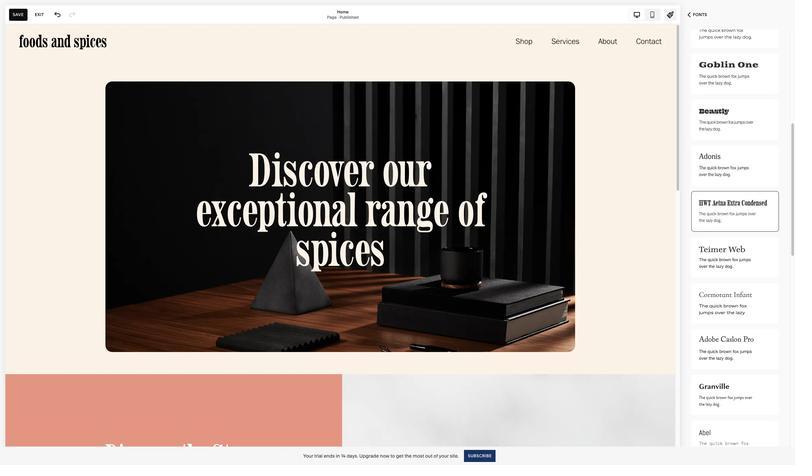 Task type: vqa. For each thing, say whether or not it's contained in the screenshot.
first The Quick Brown Fox Jumps Over The Lazy Dog. from the bottom of the page
yes



Task type: locate. For each thing, give the bounding box(es) containing it.
the
[[699, 28, 707, 33], [699, 73, 706, 79], [699, 120, 706, 125], [699, 165, 706, 171], [699, 212, 706, 217], [699, 257, 707, 263], [699, 304, 708, 309], [699, 350, 707, 355], [699, 395, 705, 401], [699, 441, 707, 447]]

brown inside adobe caslon pro the quick brown fox jumps over the lazy dog.
[[720, 350, 732, 355]]

the inside adobe caslon pro the quick brown fox jumps over the lazy dog.
[[699, 350, 707, 355]]

subscribe button
[[464, 451, 496, 463]]

the down "abel"
[[699, 441, 707, 447]]

quick down granville
[[706, 395, 715, 401]]

quick down goblin
[[707, 73, 717, 79]]

5 the quick brown fox jumps over the lazy dog. from the top
[[699, 257, 751, 270]]

7 the from the top
[[699, 304, 708, 309]]

the down adonis
[[699, 165, 706, 171]]

the down the adobe at the right of the page
[[699, 350, 707, 355]]

the down fonts
[[699, 28, 707, 33]]

the quick brown fox jumps over the lazy dog.
[[699, 28, 752, 40], [699, 120, 754, 132], [699, 165, 749, 178], [699, 212, 756, 223], [699, 257, 751, 270], [699, 304, 747, 322]]

the quick brown fox jumps over the lazy dog. for cormorant infant
[[699, 304, 747, 322]]

jumps inside button
[[699, 34, 713, 40]]

to
[[391, 454, 395, 460]]

9 the from the top
[[699, 395, 705, 401]]

your trial ends in 14 days. upgrade now to get the most out of your site.
[[303, 454, 459, 460]]

quick inside button
[[709, 28, 721, 33]]

jumps inside goblin one the quick brown fox jumps over the lazy dog.
[[738, 73, 750, 79]]

quick down "abel"
[[710, 441, 723, 447]]

cormorant
[[699, 291, 732, 300]]

the inside the granville the quick brown fox jumps over the lazy dog.
[[699, 402, 705, 408]]

fox inside abel the quick brown fox jumps over the lazy dog.
[[741, 441, 749, 447]]

condensed
[[742, 198, 768, 208]]

quick down 'teimer'
[[708, 257, 718, 263]]

lazy inside goblin one the quick brown fox jumps over the lazy dog.
[[716, 80, 723, 86]]

caslon
[[721, 335, 742, 347]]

fox inside goblin one the quick brown fox jumps over the lazy dog.
[[732, 73, 737, 79]]

fox inside adobe caslon pro the quick brown fox jumps over the lazy dog.
[[733, 350, 739, 355]]

6 the quick brown fox jumps over the lazy dog. from the top
[[699, 304, 747, 322]]

dog. down the beastly
[[713, 126, 721, 132]]

one
[[738, 60, 759, 70]]

10 the from the top
[[699, 441, 707, 447]]

1 the quick brown fox jumps over the lazy dog. from the top
[[699, 28, 752, 40]]

lazy
[[733, 34, 742, 40], [716, 80, 723, 86], [706, 126, 713, 132], [715, 172, 722, 178], [706, 218, 713, 223], [716, 264, 724, 270], [736, 310, 745, 316], [716, 356, 724, 361], [706, 402, 712, 408], [739, 448, 749, 454]]

jumps inside the granville the quick brown fox jumps over the lazy dog.
[[734, 395, 744, 401]]

the down 'teimer'
[[699, 257, 707, 263]]

3 the quick brown fox jumps over the lazy dog. from the top
[[699, 165, 749, 178]]

of
[[434, 454, 438, 460]]

the down granville
[[699, 395, 705, 401]]

5 the from the top
[[699, 212, 706, 217]]

8 the from the top
[[699, 350, 707, 355]]

dog. down goblin
[[724, 80, 732, 86]]

the down cormorant
[[699, 304, 708, 309]]

the inside abel the quick brown fox jumps over the lazy dog.
[[728, 448, 736, 454]]

quick down hwt
[[707, 212, 717, 217]]

published
[[340, 15, 359, 20]]

tab list
[[629, 9, 660, 20]]

dog. up the adobe at the right of the page
[[699, 317, 710, 322]]

quick down cormorant
[[710, 304, 723, 309]]

dog. up one
[[743, 34, 752, 40]]

the quick brown fox jumps over the lazy dog. down cormorant infant
[[699, 304, 747, 322]]

the quick brown fox jumps over the lazy dog. down adonis
[[699, 165, 749, 178]]

1 the from the top
[[699, 28, 707, 33]]

the down hwt
[[699, 212, 706, 217]]

the quick brown fox jumps over the lazy dog. down hwt aetna extra condensed
[[699, 212, 756, 223]]

dog. down granville
[[713, 402, 721, 408]]

quick down the adobe at the right of the page
[[708, 350, 718, 355]]

4 the quick brown fox jumps over the lazy dog. from the top
[[699, 212, 756, 223]]

the inside goblin one the quick brown fox jumps over the lazy dog.
[[709, 80, 714, 86]]

2 the from the top
[[699, 73, 706, 79]]

save button
[[9, 9, 27, 21]]

dog. down "abel"
[[699, 455, 710, 460]]

your
[[303, 454, 313, 460]]

quick
[[709, 28, 721, 33], [707, 73, 717, 79], [707, 120, 716, 125], [707, 165, 717, 171], [707, 212, 717, 217], [708, 257, 718, 263], [710, 304, 723, 309], [708, 350, 718, 355], [706, 395, 715, 401], [710, 441, 723, 447]]

trial
[[314, 454, 323, 460]]

quick down adonis
[[707, 165, 717, 171]]

the quick brown fox jumps over the lazy dog. down fonts
[[699, 28, 752, 40]]

ends
[[324, 454, 335, 460]]

the quick brown fox jumps over the lazy dog. for adonis
[[699, 165, 749, 178]]

the quick brown fox jumps over the lazy dog. down the beastly
[[699, 120, 754, 132]]

4 the from the top
[[699, 165, 706, 171]]

dog.
[[743, 34, 752, 40], [724, 80, 732, 86], [713, 126, 721, 132], [723, 172, 731, 178], [714, 218, 722, 223], [725, 264, 734, 270], [699, 317, 710, 322], [725, 356, 734, 361], [713, 402, 721, 408], [699, 455, 710, 460]]

goblin
[[699, 60, 736, 70]]

quick down fonts button
[[709, 28, 721, 33]]

the quick brown fox jumps over the lazy dog. down teimer web
[[699, 257, 751, 270]]

lazy inside adobe caslon pro the quick brown fox jumps over the lazy dog.
[[716, 356, 724, 361]]

dog. down caslon
[[725, 356, 734, 361]]

the down the beastly
[[699, 120, 706, 125]]

page
[[327, 15, 337, 20]]

2 the quick brown fox jumps over the lazy dog. from the top
[[699, 120, 754, 132]]

home
[[337, 9, 349, 14]]

fox inside button
[[737, 28, 743, 33]]

the inside button
[[699, 28, 707, 33]]

lazy inside button
[[733, 34, 742, 40]]

brown
[[722, 28, 736, 33], [719, 73, 730, 79], [717, 120, 728, 125], [718, 165, 730, 171], [718, 212, 729, 217], [719, 257, 731, 263], [724, 304, 739, 309], [720, 350, 732, 355], [716, 395, 727, 401], [725, 441, 739, 447]]

exit
[[35, 12, 44, 17]]

upgrade
[[359, 454, 379, 460]]

the inside adobe caslon pro the quick brown fox jumps over the lazy dog.
[[709, 356, 715, 361]]

quick inside abel the quick brown fox jumps over the lazy dog.
[[710, 441, 723, 447]]

dog. inside button
[[743, 34, 752, 40]]

the
[[725, 34, 732, 40], [709, 80, 714, 86], [699, 126, 705, 132], [708, 172, 714, 178], [699, 218, 705, 223], [709, 264, 715, 270], [727, 310, 735, 316], [709, 356, 715, 361], [699, 402, 705, 408], [728, 448, 736, 454], [405, 454, 412, 460]]

fox
[[737, 28, 743, 33], [732, 73, 737, 79], [729, 120, 734, 125], [731, 165, 737, 171], [730, 212, 735, 217], [733, 257, 738, 263], [740, 304, 747, 309], [733, 350, 739, 355], [728, 395, 733, 401], [741, 441, 749, 447]]

over
[[714, 34, 724, 40], [699, 80, 707, 86], [746, 120, 754, 125], [699, 172, 707, 178], [748, 212, 756, 217], [699, 264, 708, 270], [715, 310, 726, 316], [699, 356, 708, 361], [745, 395, 753, 401], [715, 448, 725, 454]]

the quick brown fox jumps over the lazy dog. for teimer web
[[699, 257, 751, 270]]

adobe caslon pro the quick brown fox jumps over the lazy dog.
[[699, 335, 754, 361]]

jumps
[[699, 34, 713, 40], [738, 73, 750, 79], [735, 120, 745, 125], [738, 165, 749, 171], [736, 212, 747, 217], [740, 257, 751, 263], [699, 310, 714, 316], [740, 350, 752, 355], [734, 395, 744, 401], [699, 448, 712, 454]]

the down goblin
[[699, 73, 706, 79]]

lazy inside abel the quick brown fox jumps over the lazy dog.
[[739, 448, 749, 454]]

14
[[341, 454, 346, 460]]

the quick brown fox jumps over the lazy dog. inside button
[[699, 28, 752, 40]]



Task type: describe. For each thing, give the bounding box(es) containing it.
cormorant infant
[[699, 291, 752, 300]]

granville the quick brown fox jumps over the lazy dog.
[[699, 382, 753, 408]]

dog. up hwt aetna extra condensed
[[723, 172, 731, 178]]

fonts button
[[680, 7, 715, 22]]

brown inside goblin one the quick brown fox jumps over the lazy dog.
[[719, 73, 730, 79]]

the inside abel the quick brown fox jumps over the lazy dog.
[[699, 441, 707, 447]]

abel
[[699, 429, 711, 438]]

hwt
[[699, 198, 711, 208]]

over inside the granville the quick brown fox jumps over the lazy dog.
[[745, 395, 753, 401]]

the quick brown fox jumps over the lazy dog. for hwt aetna extra condensed
[[699, 212, 756, 223]]

aetna
[[713, 198, 726, 208]]

subscribe
[[468, 454, 492, 459]]

teimer web
[[699, 245, 746, 254]]

adobe
[[699, 335, 719, 347]]

brown inside abel the quick brown fox jumps over the lazy dog.
[[725, 441, 739, 447]]

your
[[439, 454, 449, 460]]

over inside goblin one the quick brown fox jumps over the lazy dog.
[[699, 80, 707, 86]]

dog. down aetna
[[714, 218, 722, 223]]

lazy inside the granville the quick brown fox jumps over the lazy dog.
[[706, 402, 712, 408]]

extra
[[727, 198, 740, 208]]

the inside button
[[725, 34, 732, 40]]

3 the from the top
[[699, 120, 706, 125]]

exit button
[[31, 9, 48, 21]]

goblin one the quick brown fox jumps over the lazy dog.
[[699, 60, 759, 86]]

dog. inside adobe caslon pro the quick brown fox jumps over the lazy dog.
[[725, 356, 734, 361]]

jumps inside adobe caslon pro the quick brown fox jumps over the lazy dog.
[[740, 350, 752, 355]]

get
[[396, 454, 404, 460]]

out
[[425, 454, 433, 460]]

infant
[[734, 291, 752, 300]]

the inside the granville the quick brown fox jumps over the lazy dog.
[[699, 395, 705, 401]]

over inside button
[[714, 34, 724, 40]]

save
[[13, 12, 24, 17]]

quick inside adobe caslon pro the quick brown fox jumps over the lazy dog.
[[708, 350, 718, 355]]

most
[[413, 454, 424, 460]]

over inside adobe caslon pro the quick brown fox jumps over the lazy dog.
[[699, 356, 708, 361]]

fonts
[[693, 12, 707, 17]]

home page · published
[[327, 9, 359, 20]]

adonis
[[699, 152, 721, 162]]

brown inside button
[[722, 28, 736, 33]]

beastly
[[699, 106, 729, 116]]

fox inside the granville the quick brown fox jumps over the lazy dog.
[[728, 395, 733, 401]]

site.
[[450, 454, 459, 460]]

quick down the beastly
[[707, 120, 716, 125]]

dog. down teimer web
[[725, 264, 734, 270]]

brown inside the granville the quick brown fox jumps over the lazy dog.
[[716, 395, 727, 401]]

the quick brown fox jumps over the lazy dog. for beastly
[[699, 120, 754, 132]]

web
[[729, 245, 746, 254]]

dog. inside goblin one the quick brown fox jumps over the lazy dog.
[[724, 80, 732, 86]]

abel the quick brown fox jumps over the lazy dog.
[[699, 429, 749, 460]]

days.
[[347, 454, 358, 460]]

jumps inside abel the quick brown fox jumps over the lazy dog.
[[699, 448, 712, 454]]

granville
[[699, 382, 730, 392]]

dog. inside the granville the quick brown fox jumps over the lazy dog.
[[713, 402, 721, 408]]

hwt aetna extra condensed
[[699, 198, 768, 208]]

teimer
[[699, 245, 727, 254]]

over inside abel the quick brown fox jumps over the lazy dog.
[[715, 448, 725, 454]]

pro
[[744, 335, 754, 347]]

the inside goblin one the quick brown fox jumps over the lazy dog.
[[699, 73, 706, 79]]

dog. inside abel the quick brown fox jumps over the lazy dog.
[[699, 455, 710, 460]]

now
[[380, 454, 390, 460]]

·
[[338, 15, 339, 20]]

in
[[336, 454, 340, 460]]

quick inside the granville the quick brown fox jumps over the lazy dog.
[[706, 395, 715, 401]]

the quick brown fox jumps over the lazy dog. button
[[692, 7, 779, 48]]

quick inside goblin one the quick brown fox jumps over the lazy dog.
[[707, 73, 717, 79]]

6 the from the top
[[699, 257, 707, 263]]



